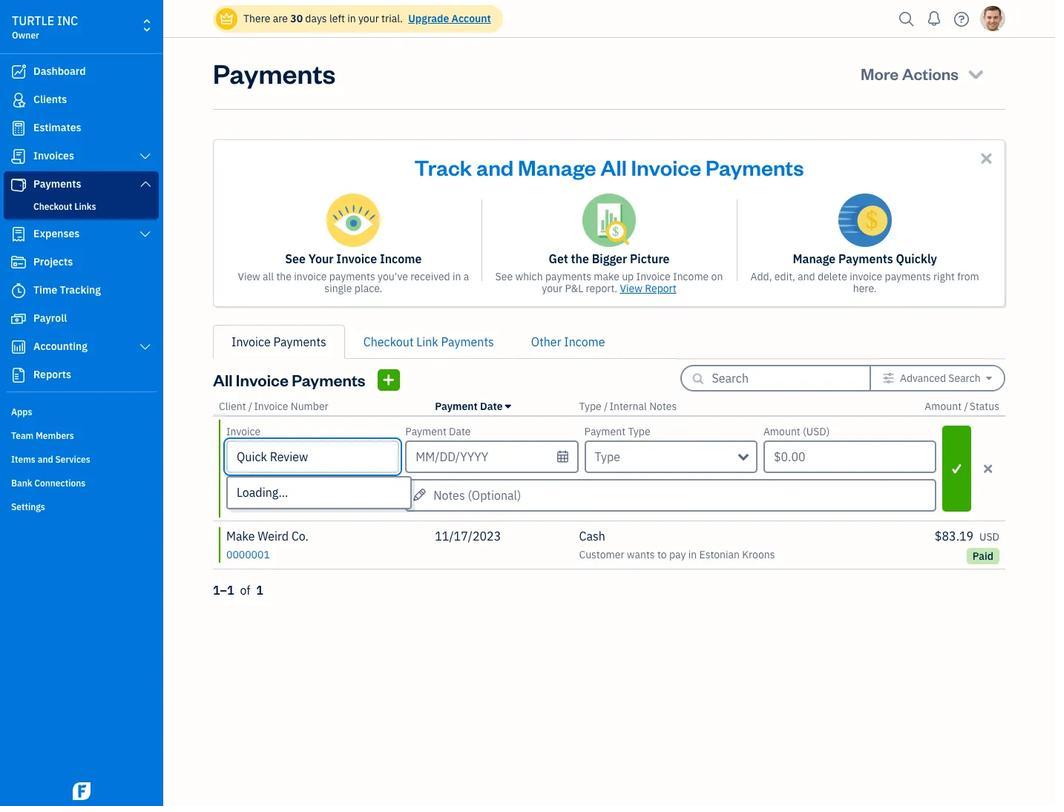 Task type: describe. For each thing, give the bounding box(es) containing it.
internal
[[610, 400, 647, 414]]

cash
[[579, 529, 606, 544]]

estimate image
[[10, 121, 27, 136]]

quickly
[[897, 252, 938, 267]]

manage payments quickly add, edit, and delete invoice payments right from here.
[[751, 252, 980, 295]]

accounting
[[33, 340, 88, 353]]

see for your
[[285, 252, 306, 267]]

invoices
[[33, 149, 74, 163]]

other
[[531, 335, 562, 350]]

payments for add,
[[885, 270, 931, 284]]

0 vertical spatial all
[[601, 153, 627, 181]]

expense image
[[10, 227, 27, 242]]

chevron large down image for payments
[[139, 178, 152, 190]]

payroll
[[33, 312, 67, 325]]

and for services
[[38, 454, 53, 465]]

advanced search button
[[871, 367, 1004, 391]]

see your invoice income view all the invoice payments you've received in a single place.
[[238, 252, 469, 295]]

in for cash
[[689, 549, 697, 562]]

invoice payments link
[[213, 325, 345, 359]]

team members
[[11, 431, 74, 442]]

a
[[464, 270, 469, 284]]

notifications image
[[923, 4, 947, 33]]

income inside see which payments make up invoice income on your p&l report.
[[673, 270, 709, 284]]

amount for amount (usd)
[[764, 425, 801, 439]]

and inside manage payments quickly add, edit, and delete invoice payments right from here.
[[798, 270, 816, 284]]

advanced search
[[901, 372, 981, 385]]

invoice inside see which payments make up invoice income on your p&l report.
[[637, 270, 671, 284]]

and for manage
[[477, 153, 514, 181]]

your inside see which payments make up invoice income on your p&l report.
[[542, 282, 563, 295]]

get
[[549, 252, 569, 267]]

/ for internal
[[604, 400, 608, 414]]

payment type
[[585, 425, 651, 439]]

see for which
[[496, 270, 513, 284]]

account
[[452, 12, 491, 25]]

services
[[55, 454, 90, 465]]

bigger
[[592, 252, 628, 267]]

checkout for checkout links
[[33, 201, 72, 212]]

payments inside see which payments make up invoice income on your p&l report.
[[546, 270, 592, 284]]

notes
[[650, 400, 677, 414]]

make
[[226, 529, 255, 544]]

invoices link
[[4, 143, 159, 170]]

get the bigger picture image
[[583, 194, 636, 247]]

payment up payment date in mm/dd/yyyy format text box
[[435, 400, 478, 414]]

save image
[[944, 460, 970, 478]]

invoice image
[[10, 149, 27, 164]]

Notes (Optional) text field
[[406, 480, 937, 512]]

project image
[[10, 255, 27, 270]]

caretdown image inside advanced search dropdown button
[[987, 373, 993, 385]]

loading...
[[237, 486, 288, 500]]

connections
[[34, 478, 86, 489]]

client
[[219, 400, 246, 414]]

reports
[[33, 368, 71, 382]]

apps link
[[4, 401, 159, 423]]

see which payments make up invoice income on your p&l report.
[[496, 270, 723, 295]]

timer image
[[10, 284, 27, 298]]

time
[[33, 284, 57, 297]]

1 vertical spatial payment date
[[406, 425, 471, 439]]

1 horizontal spatial view
[[620, 282, 643, 295]]

days
[[305, 12, 327, 25]]

view inside the see your invoice income view all the invoice payments you've received in a single place.
[[238, 270, 260, 284]]

payments inside manage payments quickly add, edit, and delete invoice payments right from here.
[[839, 252, 894, 267]]

chevron large down image for expenses
[[139, 229, 152, 241]]

add,
[[751, 270, 772, 284]]

track and manage all invoice payments
[[415, 153, 804, 181]]

report
[[645, 282, 677, 295]]

type for type / internal notes
[[579, 400, 602, 414]]

upgrade account link
[[406, 12, 491, 25]]

link
[[417, 335, 439, 350]]

invoice inside the see your invoice income view all the invoice payments you've received in a single place.
[[337, 252, 377, 267]]

amount for amount / status
[[925, 400, 962, 414]]

2 vertical spatial income
[[564, 335, 605, 350]]

there are 30 days left in your trial. upgrade account
[[244, 12, 491, 25]]

customer
[[579, 549, 625, 562]]

search
[[949, 372, 981, 385]]

in for there
[[348, 12, 356, 25]]

1 horizontal spatial date
[[480, 400, 503, 414]]

trial.
[[382, 12, 403, 25]]

checkout link payments link
[[345, 325, 513, 359]]

expenses link
[[4, 221, 159, 248]]

right
[[934, 270, 955, 284]]

members
[[36, 431, 74, 442]]

picture
[[630, 252, 670, 267]]

inc
[[57, 13, 78, 28]]

amount (usd)
[[764, 425, 830, 439]]

more actions button
[[848, 56, 1000, 91]]

number
[[291, 400, 329, 414]]

freshbooks image
[[70, 783, 94, 801]]

go to help image
[[950, 8, 974, 30]]

invoice payments
[[232, 335, 327, 350]]

amount / status
[[925, 400, 1000, 414]]

there
[[244, 12, 271, 25]]

p&l
[[565, 282, 584, 295]]

turtle inc owner
[[12, 13, 78, 41]]

0 vertical spatial your
[[359, 12, 379, 25]]

0000001
[[226, 549, 270, 562]]

type button
[[585, 441, 758, 474]]

get the bigger picture
[[549, 252, 670, 267]]

delete
[[818, 270, 848, 284]]

here.
[[854, 282, 877, 295]]

items
[[11, 454, 36, 465]]

11/17/2023
[[435, 529, 501, 544]]

make weird co. 0000001
[[226, 529, 309, 562]]

expenses
[[33, 227, 80, 241]]

team
[[11, 431, 34, 442]]

owner
[[12, 30, 39, 41]]

manage inside manage payments quickly add, edit, and delete invoice payments right from here.
[[793, 252, 836, 267]]

chevron large down image
[[139, 151, 152, 163]]

invoice for payments
[[850, 270, 883, 284]]

/ for status
[[965, 400, 969, 414]]

tracking
[[60, 284, 101, 297]]

settings image
[[883, 373, 895, 385]]

invoice for your
[[294, 270, 327, 284]]

caretdown image inside payment date button
[[505, 401, 511, 413]]

checkout links
[[33, 201, 96, 212]]

0 vertical spatial manage
[[518, 153, 597, 181]]

team members link
[[4, 425, 159, 447]]



Task type: vqa. For each thing, say whether or not it's contained in the screenshot.
right the manage
yes



Task type: locate. For each thing, give the bounding box(es) containing it.
2 horizontal spatial /
[[965, 400, 969, 414]]

all
[[601, 153, 627, 181], [213, 370, 233, 391]]

0 vertical spatial type
[[579, 400, 602, 414]]

kroons
[[743, 549, 775, 562]]

bank
[[11, 478, 32, 489]]

bank connections
[[11, 478, 86, 489]]

invoice down your
[[294, 270, 327, 284]]

0000001 link
[[226, 547, 270, 562]]

estimates link
[[4, 115, 159, 142]]

co.
[[292, 529, 309, 544]]

chevron large down image down checkout links "link"
[[139, 229, 152, 241]]

chevrondown image
[[966, 63, 987, 84]]

1 vertical spatial and
[[798, 270, 816, 284]]

1 vertical spatial date
[[449, 425, 471, 439]]

1 horizontal spatial caretdown image
[[987, 373, 993, 385]]

0 horizontal spatial your
[[359, 12, 379, 25]]

1 vertical spatial all
[[213, 370, 233, 391]]

to
[[658, 549, 667, 562]]

2 horizontal spatial in
[[689, 549, 697, 562]]

income right other
[[564, 335, 605, 350]]

and right edit,
[[798, 270, 816, 284]]

/ left status
[[965, 400, 969, 414]]

all
[[263, 270, 274, 284]]

advanced
[[901, 372, 947, 385]]

1 horizontal spatial manage
[[793, 252, 836, 267]]

0 horizontal spatial checkout
[[33, 201, 72, 212]]

1 / from the left
[[249, 400, 253, 414]]

2 / from the left
[[604, 400, 608, 414]]

2 vertical spatial in
[[689, 549, 697, 562]]

type / internal notes
[[579, 400, 677, 414]]

chevron large down image for accounting
[[139, 342, 152, 353]]

Payment date in MM/DD/YYYY format text field
[[406, 441, 579, 474]]

time tracking link
[[4, 278, 159, 304]]

0 vertical spatial in
[[348, 12, 356, 25]]

income inside the see your invoice income view all the invoice payments you've received in a single place.
[[380, 252, 422, 267]]

place.
[[355, 282, 383, 295]]

0 vertical spatial the
[[571, 252, 589, 267]]

invoice inside the see your invoice income view all the invoice payments you've received in a single place.
[[294, 270, 327, 284]]

1 horizontal spatial invoice
[[850, 270, 883, 284]]

0 horizontal spatial and
[[38, 454, 53, 465]]

income up you've
[[380, 252, 422, 267]]

in left a
[[453, 270, 461, 284]]

caretdown image
[[987, 373, 993, 385], [505, 401, 511, 413]]

and
[[477, 153, 514, 181], [798, 270, 816, 284], [38, 454, 53, 465]]

$83.19 usd paid
[[935, 529, 1000, 563]]

your left p&l
[[542, 282, 563, 295]]

chevron large down image
[[139, 178, 152, 190], [139, 229, 152, 241], [139, 342, 152, 353]]

0 vertical spatial payment date
[[435, 400, 503, 414]]

payments link
[[4, 171, 159, 198]]

your
[[359, 12, 379, 25], [542, 282, 563, 295]]

see your invoice income image
[[327, 194, 380, 247]]

/
[[249, 400, 253, 414], [604, 400, 608, 414], [965, 400, 969, 414]]

0 horizontal spatial view
[[238, 270, 260, 284]]

payments down get
[[546, 270, 592, 284]]

on
[[712, 270, 723, 284]]

dashboard image
[[10, 65, 27, 79]]

in inside cash customer wants to pay in estonian kroons
[[689, 549, 697, 562]]

Search text field
[[712, 367, 846, 391]]

1 horizontal spatial checkout
[[364, 335, 414, 350]]

chart image
[[10, 340, 27, 355]]

weird
[[258, 529, 289, 544]]

cash customer wants to pay in estonian kroons
[[579, 529, 775, 562]]

1 vertical spatial in
[[453, 270, 461, 284]]

1 horizontal spatial the
[[571, 252, 589, 267]]

/ for invoice
[[249, 400, 253, 414]]

amount button
[[925, 400, 962, 414]]

0 horizontal spatial /
[[249, 400, 253, 414]]

manage payments quickly image
[[839, 194, 892, 247]]

which
[[516, 270, 543, 284]]

0 horizontal spatial manage
[[518, 153, 597, 181]]

2 vertical spatial type
[[595, 450, 621, 465]]

from
[[958, 270, 980, 284]]

in
[[348, 12, 356, 25], [453, 270, 461, 284], [689, 549, 697, 562]]

1 vertical spatial manage
[[793, 252, 836, 267]]

more actions
[[861, 63, 959, 84]]

Amount (USD) text field
[[764, 441, 937, 474]]

settings
[[11, 502, 45, 513]]

loading... option
[[228, 478, 411, 509]]

0 vertical spatial date
[[480, 400, 503, 414]]

type for type
[[595, 450, 621, 465]]

in right 'pay'
[[689, 549, 697, 562]]

dashboard
[[33, 65, 86, 78]]

0 vertical spatial checkout
[[33, 201, 72, 212]]

search image
[[895, 8, 919, 30]]

payment date button
[[435, 400, 511, 414]]

see inside see which payments make up invoice income on your p&l report.
[[496, 270, 513, 284]]

chevron large down image inside expenses link
[[139, 229, 152, 241]]

accounting link
[[4, 334, 159, 361]]

1 horizontal spatial amount
[[925, 400, 962, 414]]

1 horizontal spatial your
[[542, 282, 563, 295]]

links
[[74, 201, 96, 212]]

your left trial.
[[359, 12, 379, 25]]

1 vertical spatial chevron large down image
[[139, 229, 152, 241]]

1 vertical spatial see
[[496, 270, 513, 284]]

apps
[[11, 407, 32, 418]]

payments down quickly
[[885, 270, 931, 284]]

manage
[[518, 153, 597, 181], [793, 252, 836, 267]]

projects link
[[4, 249, 159, 276]]

0 horizontal spatial income
[[380, 252, 422, 267]]

0 horizontal spatial the
[[276, 270, 292, 284]]

and right track
[[477, 153, 514, 181]]

1 horizontal spatial and
[[477, 153, 514, 181]]

estimates
[[33, 121, 81, 134]]

30
[[290, 12, 303, 25]]

all invoice payments
[[213, 370, 366, 391]]

date up payment date in mm/dd/yyyy format text box
[[480, 400, 503, 414]]

payments for income
[[329, 270, 376, 284]]

clients link
[[4, 87, 159, 114]]

status
[[970, 400, 1000, 414]]

report.
[[586, 282, 618, 295]]

1 invoice from the left
[[294, 270, 327, 284]]

1 horizontal spatial /
[[604, 400, 608, 414]]

checkout links link
[[7, 198, 156, 216]]

close image
[[978, 150, 996, 167]]

payment date up payment date in mm/dd/yyyy format text box
[[435, 400, 503, 414]]

payments
[[213, 56, 336, 91], [706, 153, 804, 181], [33, 177, 81, 191], [839, 252, 894, 267], [274, 335, 327, 350], [441, 335, 494, 350], [292, 370, 366, 391]]

chevron large down image down chevron large down image
[[139, 178, 152, 190]]

received
[[411, 270, 450, 284]]

are
[[273, 12, 288, 25]]

payment down payment date button
[[406, 425, 447, 439]]

0 horizontal spatial date
[[449, 425, 471, 439]]

0 vertical spatial chevron large down image
[[139, 178, 152, 190]]

add a new payment image
[[382, 371, 396, 389]]

1 vertical spatial income
[[673, 270, 709, 284]]

view left all
[[238, 270, 260, 284]]

1 vertical spatial the
[[276, 270, 292, 284]]

type inside dropdown button
[[595, 450, 621, 465]]

crown image
[[219, 11, 235, 26]]

all up 'get the bigger picture'
[[601, 153, 627, 181]]

/ right client
[[249, 400, 253, 414]]

wants
[[627, 549, 655, 562]]

amount down advanced search
[[925, 400, 962, 414]]

2 invoice from the left
[[850, 270, 883, 284]]

1 vertical spatial caretdown image
[[505, 401, 511, 413]]

0 vertical spatial and
[[477, 153, 514, 181]]

0 vertical spatial amount
[[925, 400, 962, 414]]

1–1
[[213, 584, 234, 598]]

2 horizontal spatial income
[[673, 270, 709, 284]]

checkout link payments
[[364, 335, 494, 350]]

more
[[861, 63, 899, 84]]

the right get
[[571, 252, 589, 267]]

0 horizontal spatial caretdown image
[[505, 401, 511, 413]]

3 / from the left
[[965, 400, 969, 414]]

chevron large down image down the payroll 'link'
[[139, 342, 152, 353]]

0 horizontal spatial see
[[285, 252, 306, 267]]

in inside the see your invoice income view all the invoice payments you've received in a single place.
[[453, 270, 461, 284]]

all up client
[[213, 370, 233, 391]]

2 horizontal spatial and
[[798, 270, 816, 284]]

0 horizontal spatial amount
[[764, 425, 801, 439]]

income
[[380, 252, 422, 267], [673, 270, 709, 284], [564, 335, 605, 350]]

0 vertical spatial caretdown image
[[987, 373, 993, 385]]

and right 'items'
[[38, 454, 53, 465]]

income left on at the top of the page
[[673, 270, 709, 284]]

other income
[[531, 335, 605, 350]]

payment date down payment date button
[[406, 425, 471, 439]]

report image
[[10, 368, 27, 383]]

1 horizontal spatial see
[[496, 270, 513, 284]]

view right make
[[620, 282, 643, 295]]

date
[[480, 400, 503, 414], [449, 425, 471, 439]]

you've
[[378, 270, 408, 284]]

cancel image
[[976, 460, 1002, 478]]

single
[[325, 282, 352, 295]]

2 chevron large down image from the top
[[139, 229, 152, 241]]

caretdown image right search
[[987, 373, 993, 385]]

1 vertical spatial your
[[542, 282, 563, 295]]

main element
[[0, 0, 200, 807]]

see
[[285, 252, 306, 267], [496, 270, 513, 284]]

payments down your
[[329, 270, 376, 284]]

type down "internal" at right
[[628, 425, 651, 439]]

0 horizontal spatial in
[[348, 12, 356, 25]]

1 vertical spatial amount
[[764, 425, 801, 439]]

invoice right delete
[[850, 270, 883, 284]]

view report
[[620, 282, 677, 295]]

view
[[238, 270, 260, 284], [620, 282, 643, 295]]

0 horizontal spatial invoice
[[294, 270, 327, 284]]

time tracking
[[33, 284, 101, 297]]

checkout for checkout link payments
[[364, 335, 414, 350]]

actions
[[903, 63, 959, 84]]

type up payment type
[[579, 400, 602, 414]]

type button
[[579, 400, 602, 414]]

type down payment type
[[595, 450, 621, 465]]

checkout up add a new payment image
[[364, 335, 414, 350]]

1 vertical spatial type
[[628, 425, 651, 439]]

2 payments from the left
[[546, 270, 592, 284]]

left
[[330, 12, 345, 25]]

1 payments from the left
[[329, 270, 376, 284]]

amount
[[925, 400, 962, 414], [764, 425, 801, 439]]

payments inside manage payments quickly add, edit, and delete invoice payments right from here.
[[885, 270, 931, 284]]

2 vertical spatial chevron large down image
[[139, 342, 152, 353]]

invoice
[[294, 270, 327, 284], [850, 270, 883, 284]]

projects
[[33, 255, 73, 269]]

items and services link
[[4, 448, 159, 471]]

payment down type button
[[585, 425, 626, 439]]

and inside "link"
[[38, 454, 53, 465]]

usd
[[980, 531, 1000, 544]]

1 horizontal spatial in
[[453, 270, 461, 284]]

see inside the see your invoice income view all the invoice payments you've received in a single place.
[[285, 252, 306, 267]]

payments inside main 'element'
[[33, 177, 81, 191]]

chevron large down image inside accounting 'link'
[[139, 342, 152, 353]]

0 vertical spatial income
[[380, 252, 422, 267]]

money image
[[10, 312, 27, 327]]

invoice inside manage payments quickly add, edit, and delete invoice payments right from here.
[[850, 270, 883, 284]]

client / invoice number
[[219, 400, 329, 414]]

2 vertical spatial and
[[38, 454, 53, 465]]

the
[[571, 252, 589, 267], [276, 270, 292, 284]]

1 horizontal spatial income
[[564, 335, 605, 350]]

0 horizontal spatial all
[[213, 370, 233, 391]]

caretdown image up payment date in mm/dd/yyyy format text box
[[505, 401, 511, 413]]

see left your
[[285, 252, 306, 267]]

settings link
[[4, 496, 159, 518]]

2 horizontal spatial payments
[[885, 270, 931, 284]]

1–1 of 1
[[213, 584, 263, 598]]

see left which on the top of the page
[[496, 270, 513, 284]]

3 payments from the left
[[885, 270, 931, 284]]

1 horizontal spatial all
[[601, 153, 627, 181]]

the inside the see your invoice income view all the invoice payments you've received in a single place.
[[276, 270, 292, 284]]

checkout inside "link"
[[33, 201, 72, 212]]

clients
[[33, 93, 67, 106]]

client image
[[10, 93, 27, 108]]

Invoice text field
[[228, 442, 398, 472]]

/ right type button
[[604, 400, 608, 414]]

amount left (usd)
[[764, 425, 801, 439]]

0 horizontal spatial payments
[[329, 270, 376, 284]]

the right all
[[276, 270, 292, 284]]

payments inside the see your invoice income view all the invoice payments you've received in a single place.
[[329, 270, 376, 284]]

date down payment date button
[[449, 425, 471, 439]]

3 chevron large down image from the top
[[139, 342, 152, 353]]

1
[[256, 584, 263, 598]]

1 chevron large down image from the top
[[139, 178, 152, 190]]

payment image
[[10, 177, 27, 192]]

checkout up expenses
[[33, 201, 72, 212]]

up
[[622, 270, 634, 284]]

1 horizontal spatial payments
[[546, 270, 592, 284]]

in right 'left'
[[348, 12, 356, 25]]

1 vertical spatial checkout
[[364, 335, 414, 350]]

0 vertical spatial see
[[285, 252, 306, 267]]



